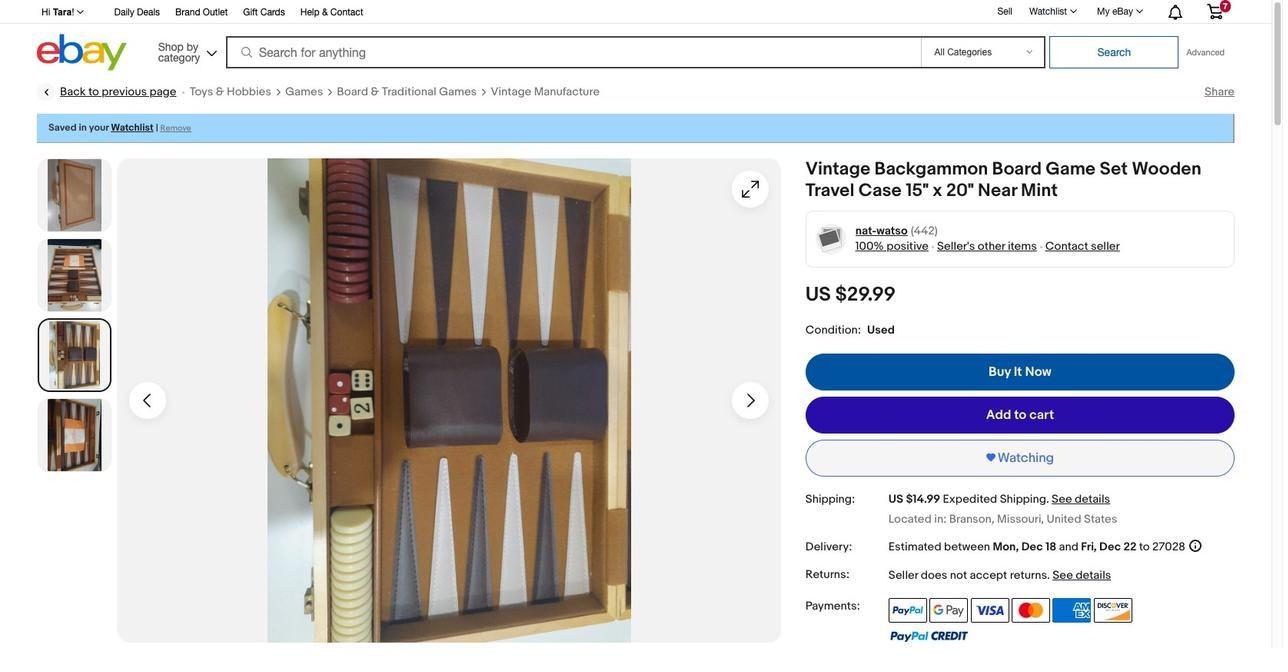 Task type: locate. For each thing, give the bounding box(es) containing it.
0 horizontal spatial us
[[806, 283, 831, 307]]

2 games from the left
[[439, 85, 477, 99]]

does
[[921, 568, 948, 583]]

seller
[[889, 568, 919, 583]]

1 vertical spatial contact
[[1046, 239, 1089, 254]]

discover image
[[1094, 598, 1133, 623]]

to right 22
[[1140, 540, 1150, 554]]

watchlist link left |
[[111, 122, 154, 134]]

0 horizontal spatial watchlist
[[111, 122, 154, 134]]

0 vertical spatial to
[[88, 85, 99, 99]]

toys & hobbies link
[[190, 85, 271, 100]]

1 horizontal spatial board
[[993, 159, 1042, 180]]

now
[[1026, 365, 1052, 380]]

back to previous page
[[60, 85, 177, 99]]

watchlist
[[1030, 6, 1068, 17], [111, 122, 154, 134]]

brand outlet link
[[175, 5, 228, 22]]

not
[[950, 568, 968, 583]]

it
[[1014, 365, 1023, 380]]

0 vertical spatial see
[[1052, 492, 1073, 507]]

0 vertical spatial contact
[[331, 7, 363, 18]]

0 vertical spatial vintage
[[491, 85, 532, 99]]

vintage inside vintage manufacture link
[[491, 85, 532, 99]]

picture 1 of 4 image
[[38, 159, 111, 232]]

to right back
[[88, 85, 99, 99]]

vintage
[[491, 85, 532, 99], [806, 159, 871, 180]]

items
[[1008, 239, 1037, 254]]

board right games link
[[337, 85, 368, 99]]

100% positive
[[856, 239, 929, 254]]

& inside "help & contact" link
[[322, 7, 328, 18]]

share button
[[1205, 85, 1235, 99]]

contact left seller
[[1046, 239, 1089, 254]]

by
[[187, 40, 198, 53]]

remove
[[160, 123, 191, 133]]

gift cards link
[[243, 5, 285, 22]]

0 horizontal spatial contact
[[331, 7, 363, 18]]

delivery:
[[806, 540, 853, 554]]

board inside vintage backgammon board game set wooden travel case 15" x 20" near mint
[[993, 159, 1042, 180]]

& left traditional
[[371, 85, 379, 99]]

vintage left manufacture
[[491, 85, 532, 99]]

0 vertical spatial watchlist
[[1030, 6, 1068, 17]]

dec left 18
[[1022, 540, 1044, 554]]

None submit
[[1050, 36, 1179, 68]]

1 horizontal spatial games
[[439, 85, 477, 99]]

back to previous page link
[[37, 83, 177, 102]]

toys & hobbies
[[190, 85, 271, 99]]

& for hobbies
[[216, 85, 224, 99]]

us for us $14.99 expedited shipping . see details located in: branson, missouri, united states
[[889, 492, 904, 507]]

1 vertical spatial vintage
[[806, 159, 871, 180]]

1 vertical spatial to
[[1015, 408, 1027, 423]]

see inside us $14.99 expedited shipping . see details located in: branson, missouri, united states
[[1052, 492, 1073, 507]]

details
[[1075, 492, 1111, 507], [1076, 568, 1112, 583]]

!
[[72, 7, 74, 18]]

previous
[[102, 85, 147, 99]]

1 vertical spatial .
[[1048, 568, 1051, 583]]

0 vertical spatial details
[[1075, 492, 1111, 507]]

see up united
[[1052, 492, 1073, 507]]

1 horizontal spatial dec
[[1100, 540, 1122, 554]]

travel
[[806, 180, 855, 202]]

american express image
[[1053, 598, 1092, 623]]

us up condition:
[[806, 283, 831, 307]]

vintage up "nat-"
[[806, 159, 871, 180]]

to
[[88, 85, 99, 99], [1015, 408, 1027, 423], [1140, 540, 1150, 554]]

cart
[[1030, 408, 1055, 423]]

(442)
[[911, 224, 938, 239]]

& right help on the left
[[322, 7, 328, 18]]

games
[[285, 85, 323, 99], [439, 85, 477, 99]]

games right traditional
[[439, 85, 477, 99]]

. inside us $14.99 expedited shipping . see details located in: branson, missouri, united states
[[1047, 492, 1050, 507]]

. up united
[[1047, 492, 1050, 507]]

1 vertical spatial details
[[1076, 568, 1112, 583]]

to inside 'link'
[[88, 85, 99, 99]]

& inside toys & hobbies link
[[216, 85, 224, 99]]

1 horizontal spatial &
[[322, 7, 328, 18]]

$14.99
[[906, 492, 941, 507]]

buy
[[989, 365, 1011, 380]]

contact
[[331, 7, 363, 18], [1046, 239, 1089, 254]]

1 vertical spatial see details link
[[1053, 568, 1112, 583]]

watchlist left |
[[111, 122, 154, 134]]

accept
[[970, 568, 1008, 583]]

daily
[[114, 7, 134, 18]]

2 dec from the left
[[1100, 540, 1122, 554]]

nat watso image
[[816, 224, 847, 255]]

master card image
[[1012, 598, 1051, 623]]

details up states
[[1075, 492, 1111, 507]]

& for traditional
[[371, 85, 379, 99]]

1 vertical spatial us
[[889, 492, 904, 507]]

games right hobbies at the left
[[285, 85, 323, 99]]

watchlist link right sell link
[[1021, 2, 1085, 21]]

0 horizontal spatial &
[[216, 85, 224, 99]]

picture 3 of 4 image
[[39, 320, 110, 391]]

0 horizontal spatial dec
[[1022, 540, 1044, 554]]

vintage for vintage backgammon board game set wooden travel case 15" x 20" near mint
[[806, 159, 871, 180]]

see details link down fri,
[[1053, 568, 1112, 583]]

in
[[79, 122, 87, 134]]

see details link
[[1052, 492, 1111, 507], [1053, 568, 1112, 583]]

watso
[[877, 224, 908, 239]]

18
[[1046, 540, 1057, 554]]

and
[[1060, 540, 1079, 554]]

to left cart
[[1015, 408, 1027, 423]]

& inside "board & traditional games" link
[[371, 85, 379, 99]]

contact seller link
[[1046, 239, 1120, 254]]

. down 18
[[1048, 568, 1051, 583]]

payments:
[[806, 599, 861, 614]]

vintage inside vintage backgammon board game set wooden travel case 15" x 20" near mint
[[806, 159, 871, 180]]

seller's other items
[[938, 239, 1037, 254]]

tara
[[53, 7, 72, 18]]

watchlist right sell link
[[1030, 6, 1068, 17]]

2 horizontal spatial &
[[371, 85, 379, 99]]

0 horizontal spatial watchlist link
[[111, 122, 154, 134]]

1 horizontal spatial us
[[889, 492, 904, 507]]

to for add
[[1015, 408, 1027, 423]]

shop by category banner
[[33, 0, 1235, 75]]

2 horizontal spatial to
[[1140, 540, 1150, 554]]

other
[[978, 239, 1006, 254]]

2 vertical spatial to
[[1140, 540, 1150, 554]]

board left the game
[[993, 159, 1042, 180]]

0 vertical spatial us
[[806, 283, 831, 307]]

see details link up united
[[1052, 492, 1111, 507]]

0 horizontal spatial to
[[88, 85, 99, 99]]

buy it now
[[989, 365, 1052, 380]]

page
[[150, 85, 177, 99]]

us $14.99 expedited shipping . see details located in: branson, missouri, united states
[[889, 492, 1118, 527]]

saved
[[48, 122, 77, 134]]

see down and
[[1053, 568, 1074, 583]]

0 horizontal spatial board
[[337, 85, 368, 99]]

details down fri,
[[1076, 568, 1112, 583]]

20"
[[947, 180, 974, 202]]

us inside us $14.99 expedited shipping . see details located in: branson, missouri, united states
[[889, 492, 904, 507]]

mon,
[[993, 540, 1019, 554]]

$29.99
[[836, 283, 896, 307]]

seller's other items link
[[938, 239, 1037, 254]]

paypal image
[[889, 598, 927, 623]]

0 horizontal spatial games
[[285, 85, 323, 99]]

contact right help on the left
[[331, 7, 363, 18]]

1 horizontal spatial vintage
[[806, 159, 871, 180]]

dec
[[1022, 540, 1044, 554], [1100, 540, 1122, 554]]

1 horizontal spatial to
[[1015, 408, 1027, 423]]

vintage manufacture link
[[491, 85, 600, 100]]

none submit inside shop by category banner
[[1050, 36, 1179, 68]]

toys
[[190, 85, 213, 99]]

condition:
[[806, 323, 861, 338]]

1 horizontal spatial watchlist
[[1030, 6, 1068, 17]]

dec left 22
[[1100, 540, 1122, 554]]

hi tara !
[[42, 7, 74, 18]]

daily deals
[[114, 7, 160, 18]]

0 vertical spatial .
[[1047, 492, 1050, 507]]

board
[[337, 85, 368, 99], [993, 159, 1042, 180]]

my ebay link
[[1089, 2, 1151, 21]]

share
[[1205, 85, 1235, 99]]

0 vertical spatial watchlist link
[[1021, 2, 1085, 21]]

us up located at the bottom of the page
[[889, 492, 904, 507]]

vintage manufacture
[[491, 85, 600, 99]]

account navigation
[[33, 0, 1235, 24]]

estimated
[[889, 540, 942, 554]]

1 horizontal spatial contact
[[1046, 239, 1089, 254]]

us for us $29.99
[[806, 283, 831, 307]]

1 games from the left
[[285, 85, 323, 99]]

see
[[1052, 492, 1073, 507], [1053, 568, 1074, 583]]

advanced link
[[1179, 37, 1233, 68]]

0 horizontal spatial vintage
[[491, 85, 532, 99]]

us $29.99
[[806, 283, 896, 307]]

watchlist link
[[1021, 2, 1085, 21], [111, 122, 154, 134]]

1 horizontal spatial watchlist link
[[1021, 2, 1085, 21]]

1 vertical spatial board
[[993, 159, 1042, 180]]

vintage backgammon board game set wooden travel case 15" x 20" near mint - picture 3 of 4 image
[[117, 159, 782, 643]]

picture 4 of 4 image
[[38, 399, 111, 472]]

& right toys
[[216, 85, 224, 99]]



Task type: describe. For each thing, give the bounding box(es) containing it.
hobbies
[[227, 85, 271, 99]]

1 vertical spatial watchlist
[[111, 122, 154, 134]]

game
[[1046, 159, 1096, 180]]

mint
[[1022, 180, 1058, 202]]

in:
[[935, 512, 947, 527]]

0 vertical spatial see details link
[[1052, 492, 1111, 507]]

0 vertical spatial board
[[337, 85, 368, 99]]

help
[[301, 7, 320, 18]]

games inside "board & traditional games" link
[[439, 85, 477, 99]]

fri,
[[1082, 540, 1097, 554]]

to for back
[[88, 85, 99, 99]]

returns:
[[806, 567, 850, 582]]

1 vertical spatial watchlist link
[[111, 122, 154, 134]]

category
[[158, 51, 200, 63]]

cards
[[261, 7, 285, 18]]

wooden
[[1132, 159, 1202, 180]]

board & traditional games
[[337, 85, 477, 99]]

united
[[1047, 512, 1082, 527]]

case
[[859, 180, 902, 202]]

daily deals link
[[114, 5, 160, 22]]

shop by category button
[[151, 34, 220, 67]]

states
[[1084, 512, 1118, 527]]

27028
[[1153, 540, 1186, 554]]

& for contact
[[322, 7, 328, 18]]

remove button
[[160, 122, 191, 134]]

brand
[[175, 7, 200, 18]]

missouri,
[[998, 512, 1045, 527]]

ebay
[[1113, 6, 1134, 17]]

set
[[1100, 159, 1128, 180]]

shipping:
[[806, 492, 855, 507]]

help & contact
[[301, 7, 363, 18]]

watching button
[[806, 440, 1235, 477]]

seller does not accept returns . see details
[[889, 568, 1112, 583]]

add to cart link
[[806, 397, 1235, 434]]

picture 2 of 4 image
[[38, 239, 111, 312]]

|
[[156, 122, 158, 134]]

expedited
[[943, 492, 998, 507]]

vintage backgammon board game set wooden travel case 15" x 20" near mint
[[806, 159, 1202, 202]]

buy it now link
[[806, 354, 1235, 391]]

visa image
[[971, 598, 1010, 623]]

1 dec from the left
[[1022, 540, 1044, 554]]

nat-watso link
[[856, 224, 908, 239]]

games link
[[285, 85, 323, 100]]

100% positive link
[[856, 239, 929, 254]]

shipping
[[1000, 492, 1047, 507]]

backgammon
[[875, 159, 989, 180]]

manufacture
[[534, 85, 600, 99]]

x
[[933, 180, 943, 202]]

advanced
[[1187, 48, 1225, 57]]

22
[[1124, 540, 1137, 554]]

sell
[[998, 6, 1013, 17]]

your
[[89, 122, 109, 134]]

paypal credit image
[[889, 631, 969, 643]]

back
[[60, 85, 86, 99]]

branson,
[[950, 512, 995, 527]]

my
[[1098, 6, 1110, 17]]

used
[[868, 323, 895, 338]]

gift cards
[[243, 7, 285, 18]]

7 link
[[1198, 0, 1233, 22]]

details inside us $14.99 expedited shipping . see details located in: branson, missouri, united states
[[1075, 492, 1111, 507]]

add to cart
[[987, 408, 1055, 423]]

my ebay
[[1098, 6, 1134, 17]]

traditional
[[382, 85, 437, 99]]

vintage for vintage manufacture
[[491, 85, 532, 99]]

located
[[889, 512, 932, 527]]

contact inside account navigation
[[331, 7, 363, 18]]

between
[[945, 540, 991, 554]]

watchlist inside "watchlist" link
[[1030, 6, 1068, 17]]

1 vertical spatial see
[[1053, 568, 1074, 583]]

contact seller
[[1046, 239, 1120, 254]]

shop
[[158, 40, 184, 53]]

seller
[[1091, 239, 1120, 254]]

deals
[[137, 7, 160, 18]]

google pay image
[[930, 598, 968, 623]]

saved in your watchlist | remove
[[48, 122, 191, 134]]

7
[[1224, 2, 1228, 11]]

condition: used
[[806, 323, 895, 338]]

help & contact link
[[301, 5, 363, 22]]

gift
[[243, 7, 258, 18]]

positive
[[887, 239, 929, 254]]

returns
[[1010, 568, 1048, 583]]

board & traditional games link
[[337, 85, 477, 100]]

seller's
[[938, 239, 976, 254]]

nat-
[[856, 224, 877, 239]]

Search for anything text field
[[228, 38, 919, 67]]



Task type: vqa. For each thing, say whether or not it's contained in the screenshot.
1st the Dec from left
yes



